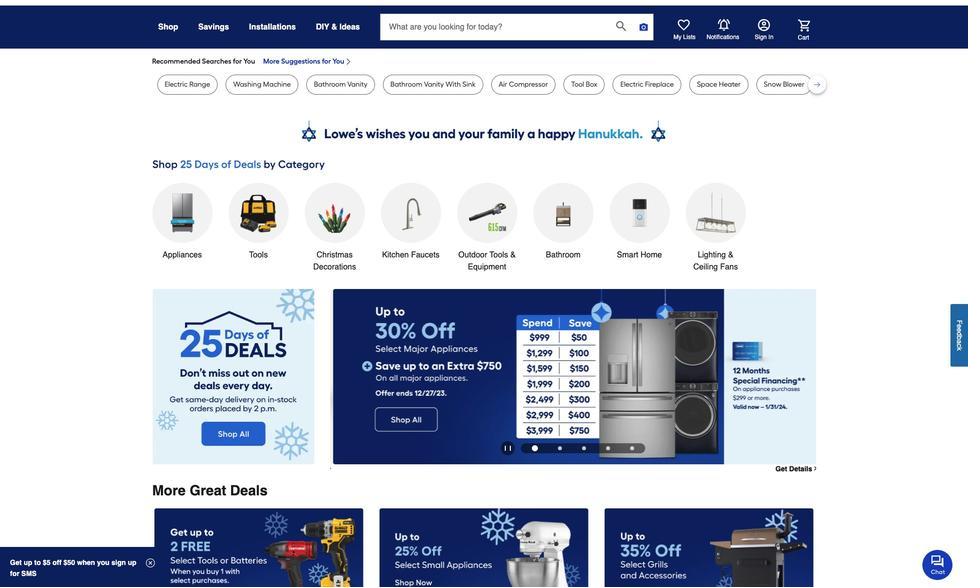 Task type: locate. For each thing, give the bounding box(es) containing it.
get left details
[[775, 465, 786, 473]]

2 horizontal spatial for
[[322, 57, 331, 66]]

f e e d b a c k button
[[951, 305, 969, 367]]

1 electric from the left
[[165, 80, 188, 89]]

snow blower
[[764, 80, 805, 89]]

electric for electric range
[[165, 80, 188, 89]]

sms
[[21, 570, 37, 578]]

machine
[[263, 80, 291, 89]]

for right the suggestions
[[322, 57, 331, 66]]

with
[[446, 80, 461, 89]]

up left the to on the bottom of the page
[[24, 559, 32, 567]]

bathroom vanity with sink
[[391, 80, 476, 89]]

1 bathroom from the left
[[314, 80, 346, 89]]

e up d
[[956, 325, 964, 329]]

equipment
[[468, 263, 507, 272]]

get for get up to $5 off $50 when you sign up for sms
[[10, 559, 22, 567]]

2 up from the left
[[128, 559, 136, 567]]

chevron right image inside more suggestions for you link
[[344, 58, 353, 66]]

1 horizontal spatial &
[[511, 251, 516, 260]]

chevron right image
[[344, 58, 353, 66], [325, 466, 332, 473], [811, 466, 818, 473]]

in
[[769, 34, 774, 41]]

1 horizontal spatial chevron right image
[[344, 58, 353, 66]]

0 horizontal spatial vanity
[[348, 80, 368, 89]]

1 horizontal spatial up
[[128, 559, 136, 567]]

smart home button
[[610, 183, 670, 261]]

get
[[775, 465, 786, 473], [10, 559, 22, 567]]

1 horizontal spatial tools
[[490, 251, 509, 260]]

vanity for bathroom vanity
[[348, 80, 368, 89]]

scroll to item #5 element
[[621, 447, 645, 451]]

more suggestions for you link
[[263, 57, 353, 67]]

get up 'sms'
[[10, 559, 22, 567]]

shop
[[158, 23, 178, 32]]

1 vertical spatial more
[[152, 483, 186, 499]]

free same-day delivery when you order 1 gallon or more of paint by 2 p m. image
[[0, 289, 332, 465]]

e up "b" on the bottom of page
[[956, 329, 964, 333]]

Search Query text field
[[381, 14, 609, 40]]

1 tools from the left
[[249, 251, 268, 260]]

0 horizontal spatial &
[[332, 23, 337, 32]]

installations button
[[249, 18, 296, 36]]

0 horizontal spatial for
[[10, 570, 19, 578]]

2 bathroom from the left
[[391, 80, 423, 89]]

you
[[244, 57, 255, 66], [333, 57, 344, 66]]

& right outdoor
[[511, 251, 516, 260]]

lowe's home improvement notification center image
[[718, 19, 730, 31]]

for left 'sms'
[[10, 570, 19, 578]]

heater
[[719, 80, 741, 89]]

& inside outdoor tools & equipment
[[511, 251, 516, 260]]

1 vertical spatial get
[[10, 559, 22, 567]]

home
[[641, 251, 662, 260]]

electric down recommended at the left of the page
[[165, 80, 188, 89]]

for
[[233, 57, 242, 66], [322, 57, 331, 66], [10, 570, 19, 578]]

you up bathroom vanity
[[333, 57, 344, 66]]

tools up equipment at the top of the page
[[490, 251, 509, 260]]

off
[[53, 559, 62, 567]]

0 horizontal spatial get
[[10, 559, 22, 567]]

up
[[24, 559, 32, 567], [128, 559, 136, 567]]

2 horizontal spatial &
[[729, 251, 734, 260]]

more left great
[[152, 483, 186, 499]]

0 horizontal spatial up
[[24, 559, 32, 567]]

kitchen faucets image
[[391, 193, 431, 233]]

1 horizontal spatial for
[[233, 57, 242, 66]]

box
[[586, 80, 598, 89]]

2 tools from the left
[[490, 251, 509, 260]]

& right diy
[[332, 23, 337, 32]]

up right sign
[[128, 559, 136, 567]]

space
[[697, 80, 718, 89]]

lowe's wishes you and your family a happy hanukkah. image
[[152, 121, 817, 146]]

0 vertical spatial get
[[775, 465, 786, 473]]

outdoor tools & equipment image
[[467, 193, 507, 233]]

shop 25 days of deals by category image
[[152, 156, 817, 173]]

christmas
[[317, 251, 353, 260]]

c
[[956, 344, 964, 348]]

up to 35 percent off select grills and accessories. image
[[605, 509, 815, 588]]

deals
[[230, 483, 268, 499]]

smart home
[[617, 251, 662, 260]]

& for ceiling
[[729, 251, 734, 260]]

1 horizontal spatial more
[[263, 57, 280, 66]]

bathroom vanity
[[314, 80, 368, 89]]

None search field
[[380, 14, 654, 50]]

bathroom left with
[[391, 80, 423, 89]]

& inside "button"
[[332, 23, 337, 32]]

bathroom for bathroom vanity with sink
[[391, 80, 423, 89]]

2 vanity from the left
[[424, 80, 444, 89]]

& inside lighting & ceiling fans
[[729, 251, 734, 260]]

1 you from the left
[[244, 57, 255, 66]]

tools down tools image
[[249, 251, 268, 260]]

0 horizontal spatial electric
[[165, 80, 188, 89]]

recommended searches for you
[[152, 57, 255, 66]]

more up the machine
[[263, 57, 280, 66]]

camera image
[[639, 22, 649, 32]]

lighting
[[698, 251, 726, 260]]

scroll to item #2 element
[[548, 447, 572, 451]]

more great deals
[[152, 483, 268, 499]]

bathroom image
[[544, 193, 584, 233]]

2 electric from the left
[[621, 80, 644, 89]]

kitchen faucets
[[382, 251, 440, 260]]

more inside recommended searches for you heading
[[263, 57, 280, 66]]

air compressor
[[499, 80, 548, 89]]

k
[[956, 348, 964, 352]]

1 up from the left
[[24, 559, 32, 567]]

0 horizontal spatial more
[[152, 483, 186, 499]]

$50
[[63, 559, 75, 567]]

sign in
[[755, 34, 774, 41]]

faucets
[[411, 251, 440, 260]]

when
[[77, 559, 95, 567]]

outdoor tools & equipment button
[[457, 183, 518, 273]]

you up washing
[[244, 57, 255, 66]]

0 horizontal spatial tools
[[249, 251, 268, 260]]

1 vanity from the left
[[348, 80, 368, 89]]

1 horizontal spatial electric
[[621, 80, 644, 89]]

bathroom down more suggestions for you link
[[314, 80, 346, 89]]

1 e from the top
[[956, 325, 964, 329]]

e
[[956, 325, 964, 329], [956, 329, 964, 333]]

electric left fireplace
[[621, 80, 644, 89]]

1 horizontal spatial vanity
[[424, 80, 444, 89]]

2 horizontal spatial chevron right image
[[811, 466, 818, 473]]

electric
[[165, 80, 188, 89], [621, 80, 644, 89]]

for for searches
[[233, 57, 242, 66]]

bathroom
[[314, 80, 346, 89], [391, 80, 423, 89]]

recommended searches for you heading
[[152, 57, 817, 67]]

more
[[263, 57, 280, 66], [152, 483, 186, 499]]

washing machine
[[233, 80, 291, 89]]

tools
[[249, 251, 268, 260], [490, 251, 509, 260]]

my lists
[[674, 34, 696, 41]]

1 horizontal spatial you
[[333, 57, 344, 66]]

0 horizontal spatial bathroom
[[314, 80, 346, 89]]

1 horizontal spatial bathroom
[[391, 80, 423, 89]]

&
[[332, 23, 337, 32], [511, 251, 516, 260], [729, 251, 734, 260]]

bathroom
[[546, 251, 581, 260]]

0 vertical spatial more
[[263, 57, 280, 66]]

diy
[[316, 23, 329, 32]]

savings
[[198, 23, 229, 32]]

cart
[[798, 34, 810, 41]]

& up 'fans'
[[729, 251, 734, 260]]

you inside more suggestions for you link
[[333, 57, 344, 66]]

washing
[[233, 80, 262, 89]]

1 horizontal spatial get
[[775, 465, 786, 473]]

vanity for bathroom vanity with sink
[[424, 80, 444, 89]]

get details link
[[775, 465, 818, 473]]

& for ideas
[[332, 23, 337, 32]]

0 horizontal spatial you
[[244, 57, 255, 66]]

2 you from the left
[[333, 57, 344, 66]]

for right searches
[[233, 57, 242, 66]]

get inside get up to $5 off $50 when you sign up for sms
[[10, 559, 22, 567]]

get up to 2 free select tools or batteries when you buy 1 with select purchases. image
[[154, 509, 364, 588]]

snow
[[764, 80, 782, 89]]

lowe's home improvement logo image
[[462, 0, 506, 11]]

chevron right image inside get details link
[[811, 466, 818, 473]]

appliances image
[[162, 193, 202, 233]]



Task type: vqa. For each thing, say whether or not it's contained in the screenshot.
the left chevron right image
yes



Task type: describe. For each thing, give the bounding box(es) containing it.
lighting & ceiling fans image
[[696, 193, 736, 233]]

savings button
[[198, 18, 229, 36]]

diy & ideas button
[[316, 18, 360, 36]]

notifications
[[707, 34, 740, 41]]

ideas
[[340, 23, 360, 32]]

details
[[788, 465, 811, 473]]

sink
[[463, 80, 476, 89]]

lowe's home improvement account image
[[758, 19, 770, 31]]

b
[[956, 337, 964, 341]]

f
[[956, 321, 964, 325]]

electric range
[[165, 80, 210, 89]]

d
[[956, 333, 964, 337]]

fans
[[721, 263, 738, 272]]

kitchen faucets button
[[381, 183, 441, 261]]

outdoor
[[459, 251, 488, 260]]

you for recommended searches for you
[[244, 57, 255, 66]]

lists
[[684, 34, 696, 41]]

more suggestions for you
[[263, 57, 344, 66]]

christmas decorations
[[313, 251, 356, 272]]

arrow right image
[[798, 377, 808, 387]]

fireplace
[[646, 80, 674, 89]]

more for more great deals
[[152, 483, 186, 499]]

appliances
[[163, 251, 202, 260]]

sign in button
[[755, 19, 774, 41]]

cart button
[[784, 19, 810, 41]]

shop button
[[158, 18, 178, 36]]

my
[[674, 34, 682, 41]]

lighting & ceiling fans button
[[686, 183, 746, 273]]

christmas decorations button
[[305, 183, 365, 273]]

searches
[[202, 57, 231, 66]]

blower
[[784, 80, 805, 89]]

up to 30 percent off select major appliances. plus, save up to an extra $750 on major appliances. image
[[332, 289, 818, 465]]

compressor
[[509, 80, 548, 89]]

kitchen
[[382, 251, 409, 260]]

appliances button
[[152, 183, 212, 261]]

0 horizontal spatial chevron right image
[[325, 466, 332, 473]]

for inside get up to $5 off $50 when you sign up for sms
[[10, 570, 19, 578]]

electric for electric fireplace
[[621, 80, 644, 89]]

great
[[190, 483, 226, 499]]

my lists link
[[674, 19, 696, 41]]

$5
[[43, 559, 51, 567]]

smart
[[617, 251, 639, 260]]

more for more suggestions for you
[[263, 57, 280, 66]]

outdoor tools & equipment
[[459, 251, 516, 272]]

f e e d b a c k
[[956, 321, 964, 352]]

range
[[190, 80, 210, 89]]

a
[[956, 341, 964, 344]]

bathroom for bathroom vanity
[[314, 80, 346, 89]]

air
[[499, 80, 508, 89]]

2 e from the top
[[956, 329, 964, 333]]

scroll to item #4 element
[[597, 447, 621, 451]]

25 days of deals. don't miss deals every day. same-day delivery on in-stock orders placed by 2 p m. image
[[152, 289, 314, 465]]

tools button
[[229, 183, 289, 261]]

get for get details
[[775, 465, 786, 473]]

diy & ideas
[[316, 23, 360, 32]]

ceiling
[[694, 263, 718, 272]]

chat invite button image
[[923, 550, 954, 581]]

scroll to item #3 element
[[572, 447, 597, 451]]

bathroom button
[[534, 183, 594, 261]]

electric fireplace
[[621, 80, 674, 89]]

search image
[[617, 21, 627, 31]]

tool box
[[572, 80, 598, 89]]

you
[[97, 559, 110, 567]]

lowe's home improvement cart image
[[798, 19, 810, 31]]

space heater
[[697, 80, 741, 89]]

tool
[[572, 80, 585, 89]]

to
[[34, 559, 41, 567]]

tools inside outdoor tools & equipment
[[490, 251, 509, 260]]

suggestions
[[281, 57, 321, 66]]

decorations
[[313, 263, 356, 272]]

you for more suggestions for you
[[333, 57, 344, 66]]

christmas decorations image
[[315, 193, 355, 233]]

scroll to item #1 element
[[522, 446, 548, 452]]

sign
[[111, 559, 126, 567]]

installations
[[249, 23, 296, 32]]

up to 25 percent off select small appliances. image
[[380, 509, 589, 588]]

tools image
[[239, 193, 279, 233]]

lowe's home improvement lists image
[[678, 19, 690, 31]]

get up to $5 off $50 when you sign up for sms
[[10, 559, 136, 578]]

lighting & ceiling fans
[[694, 251, 738, 272]]

recommended
[[152, 57, 201, 66]]

for for suggestions
[[322, 57, 331, 66]]

sign
[[755, 34, 767, 41]]

get details
[[775, 465, 811, 473]]



